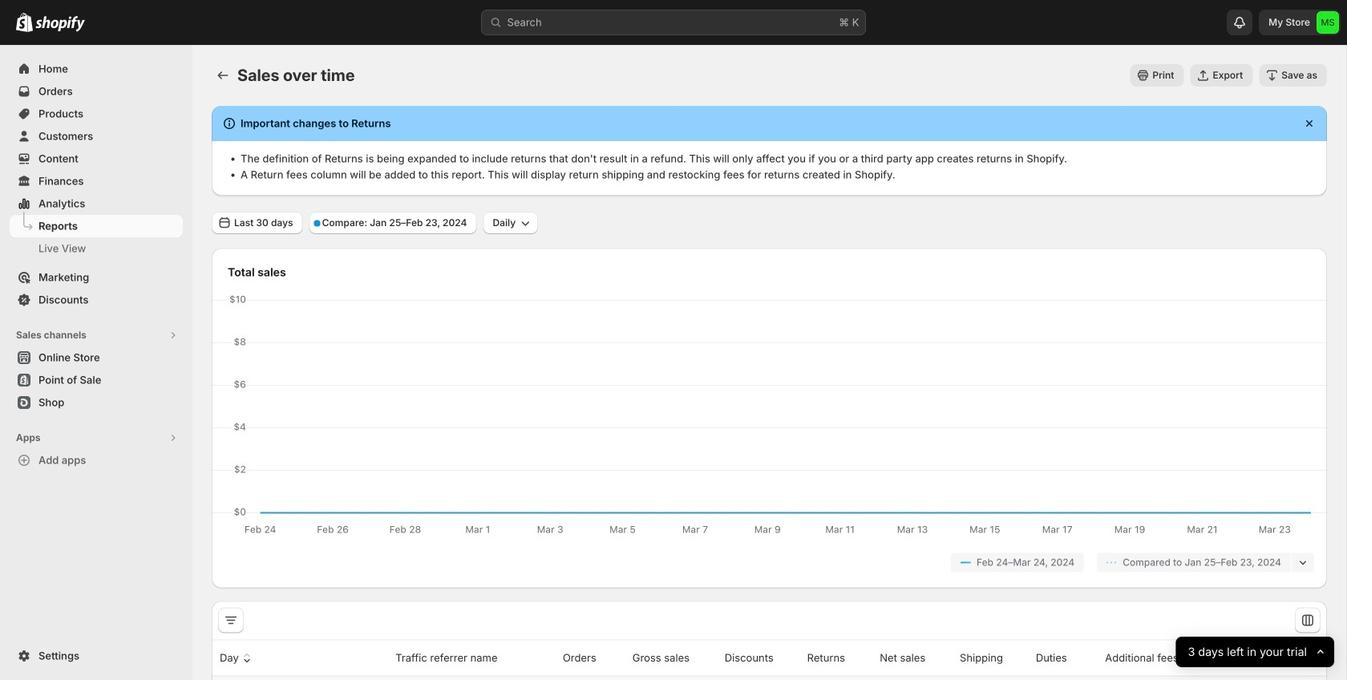 Task type: locate. For each thing, give the bounding box(es) containing it.
1 horizontal spatial shopify image
[[35, 16, 85, 32]]

shopify image
[[16, 13, 33, 32], [35, 16, 85, 32]]

0 horizontal spatial shopify image
[[16, 13, 33, 32]]



Task type: describe. For each thing, give the bounding box(es) containing it.
my store image
[[1317, 11, 1339, 34]]



Task type: vqa. For each thing, say whether or not it's contained in the screenshot.
tab list
no



